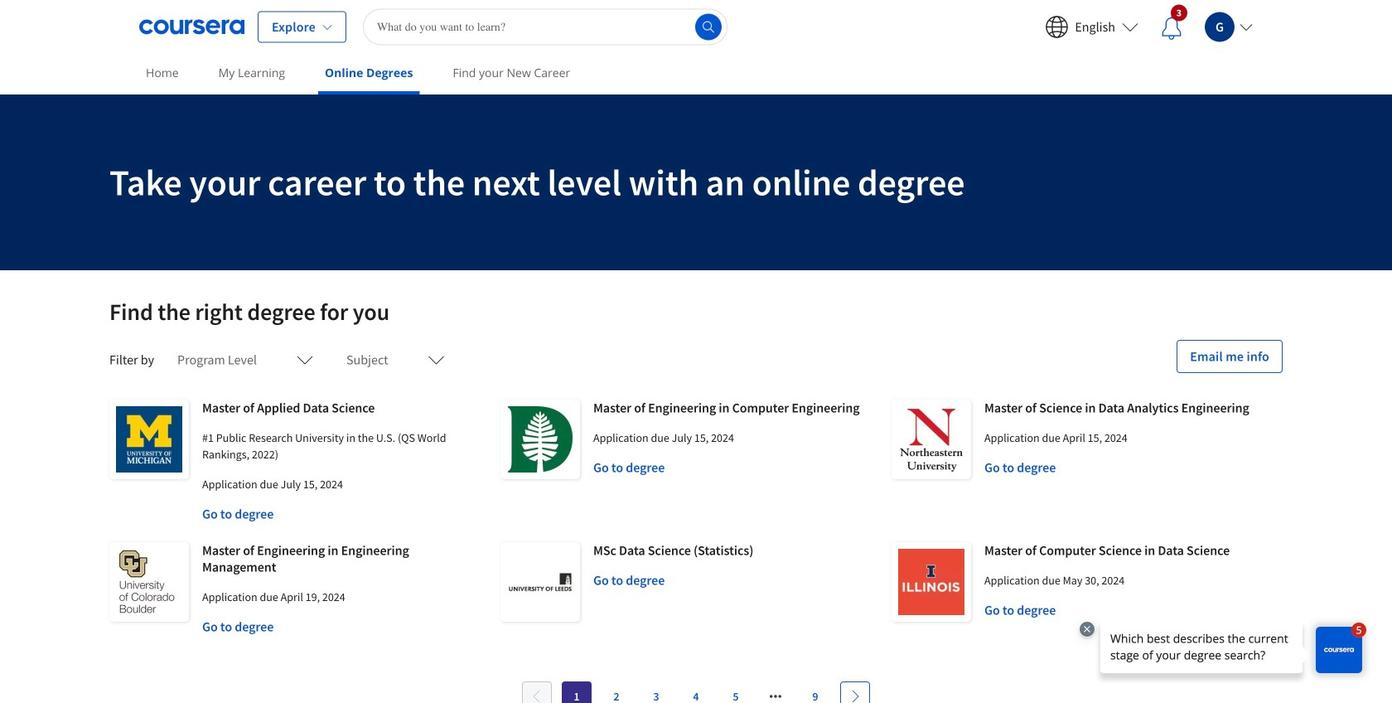 Task type: describe. For each thing, give the bounding box(es) containing it.
go to next page image
[[849, 690, 862, 703]]

university of illinois at urbana-champaign image
[[892, 542, 972, 622]]

dartmouth college image
[[501, 400, 580, 479]]

university of colorado boulder image
[[109, 542, 189, 622]]

What do you want to learn? text field
[[363, 9, 728, 45]]



Task type: vqa. For each thing, say whether or not it's contained in the screenshot.
Go to next page icon
yes



Task type: locate. For each thing, give the bounding box(es) containing it.
northeastern university image
[[892, 400, 972, 479]]

university of michigan image
[[109, 400, 189, 479]]

university of leeds image
[[501, 542, 580, 622]]

None search field
[[363, 9, 728, 45]]

coursera image
[[139, 14, 245, 40]]



